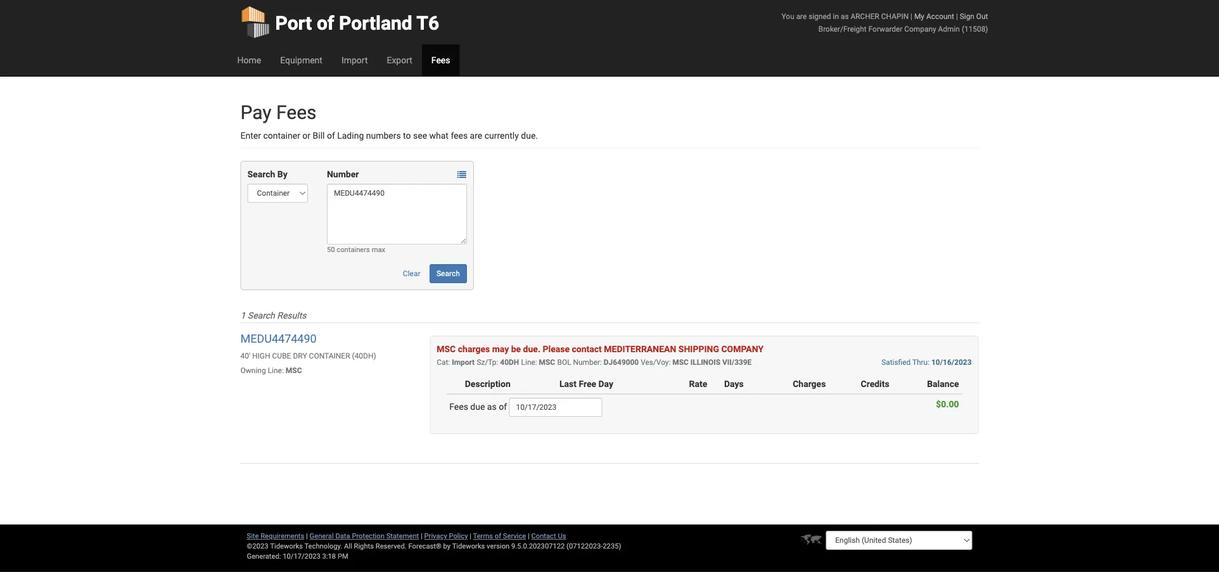 Task type: locate. For each thing, give the bounding box(es) containing it.
policy
[[449, 532, 468, 540]]

results
[[277, 310, 306, 321]]

portland
[[339, 12, 412, 34]]

2235)
[[603, 542, 621, 550]]

as inside you are signed in as archer chapin | my account | sign out broker/freight forwarder company admin (11508)
[[841, 12, 849, 21]]

| left my
[[911, 12, 912, 21]]

of up version in the left of the page
[[495, 532, 501, 540]]

1 vertical spatial search
[[437, 269, 460, 278]]

40dh
[[500, 358, 519, 367]]

9.5.0.202307122
[[511, 542, 565, 550]]

in
[[833, 12, 839, 21]]

import down port of portland t6
[[341, 55, 368, 65]]

of right bill
[[327, 130, 335, 141]]

search inside button
[[437, 269, 460, 278]]

1 vertical spatial due.
[[523, 344, 540, 354]]

statement
[[386, 532, 419, 540]]

of
[[317, 12, 334, 34], [327, 130, 335, 141], [499, 402, 507, 412], [495, 532, 501, 540]]

msc
[[437, 344, 456, 354], [539, 358, 555, 367], [672, 358, 689, 367], [286, 366, 302, 375]]

t6
[[417, 12, 439, 34]]

search for search
[[437, 269, 460, 278]]

msc charges                                                                                 may be due. please contact mediterranean shipping company
[[437, 344, 764, 354]]

None text field
[[509, 398, 602, 417]]

pay fees
[[240, 101, 316, 124]]

are right fees
[[470, 130, 482, 141]]

sign
[[960, 12, 974, 21]]

container
[[309, 351, 350, 360]]

msc down please
[[539, 358, 555, 367]]

bol
[[557, 358, 571, 367]]

|
[[911, 12, 912, 21], [956, 12, 958, 21], [306, 532, 308, 540], [421, 532, 422, 540], [470, 532, 471, 540], [528, 532, 530, 540]]

0 vertical spatial are
[[796, 12, 807, 21]]

fees up or at the top left of page
[[276, 101, 316, 124]]

1 horizontal spatial as
[[841, 12, 849, 21]]

currently
[[485, 130, 519, 141]]

search left by
[[247, 169, 275, 179]]

line: right 40dh
[[521, 358, 537, 367]]

1 horizontal spatial line:
[[521, 358, 537, 367]]

general
[[310, 532, 334, 540]]

medu4474490 link
[[240, 332, 317, 345]]

my account link
[[914, 12, 954, 21]]

cat:
[[437, 358, 450, 367]]

fees
[[431, 55, 450, 65], [276, 101, 316, 124], [449, 402, 468, 412]]

mediterranean
[[604, 344, 676, 354]]

0 vertical spatial as
[[841, 12, 849, 21]]

0 horizontal spatial are
[[470, 130, 482, 141]]

0 vertical spatial search
[[247, 169, 275, 179]]

contact
[[531, 532, 556, 540]]

msc down shipping
[[672, 358, 689, 367]]

forwarder
[[868, 24, 902, 33]]

pay
[[240, 101, 272, 124]]

enter
[[240, 130, 261, 141]]

1 search results
[[240, 310, 306, 321]]

1 vertical spatial are
[[470, 130, 482, 141]]

dj649000
[[604, 358, 639, 367]]

are inside you are signed in as archer chapin | my account | sign out broker/freight forwarder company admin (11508)
[[796, 12, 807, 21]]

1 horizontal spatial are
[[796, 12, 807, 21]]

port of portland t6 link
[[240, 0, 439, 44]]

as right in
[[841, 12, 849, 21]]

| left sign
[[956, 12, 958, 21]]

us
[[558, 532, 566, 540]]

0 horizontal spatial import
[[341, 55, 368, 65]]

| up 9.5.0.202307122 on the bottom left
[[528, 532, 530, 540]]

vii/339e
[[722, 358, 752, 367]]

data
[[335, 532, 350, 540]]

due. right currently
[[521, 130, 538, 141]]

of inside site requirements | general data protection statement | privacy policy | terms of service | contact us ©2023 tideworks technology. all rights reserved. forecast® by tideworks version 9.5.0.202307122 (07122023-2235) generated: 10/17/2023 3:18 pm
[[495, 532, 501, 540]]

1 vertical spatial as
[[487, 402, 497, 412]]

show list image
[[457, 170, 466, 179]]

chapin
[[881, 12, 909, 21]]

version
[[487, 542, 510, 550]]

10/17/2023
[[283, 552, 320, 560]]

import down charges
[[452, 358, 475, 367]]

0 vertical spatial fees
[[431, 55, 450, 65]]

export
[[387, 55, 412, 65]]

owning
[[240, 366, 266, 375]]

1 horizontal spatial import
[[452, 358, 475, 367]]

are right you
[[796, 12, 807, 21]]

home button
[[228, 44, 271, 76]]

fees left due at left bottom
[[449, 402, 468, 412]]

signed
[[809, 12, 831, 21]]

0 horizontal spatial line:
[[268, 366, 284, 375]]

containers
[[337, 246, 370, 254]]

due
[[470, 402, 485, 412]]

fees down t6
[[431, 55, 450, 65]]

medu4474490 40' high cube dry container (40dh) owning line: msc
[[240, 332, 376, 375]]

fees
[[451, 130, 468, 141]]

may
[[492, 344, 509, 354]]

site requirements | general data protection statement | privacy policy | terms of service | contact us ©2023 tideworks technology. all rights reserved. forecast® by tideworks version 9.5.0.202307122 (07122023-2235) generated: 10/17/2023 3:18 pm
[[247, 532, 621, 560]]

requirements
[[261, 532, 304, 540]]

0 vertical spatial import
[[341, 55, 368, 65]]

msc down dry
[[286, 366, 302, 375]]

number:
[[573, 358, 602, 367]]

40'
[[240, 351, 250, 360]]

as right due at left bottom
[[487, 402, 497, 412]]

line: down cube
[[268, 366, 284, 375]]

Number text field
[[327, 184, 467, 245]]

archer
[[851, 12, 879, 21]]

description
[[465, 379, 511, 389]]

import inside popup button
[[341, 55, 368, 65]]

import
[[341, 55, 368, 65], [452, 358, 475, 367]]

satisfied
[[881, 358, 911, 367]]

due. right be
[[523, 344, 540, 354]]

fees button
[[422, 44, 460, 76]]

company
[[904, 24, 936, 33]]

1 vertical spatial fees
[[276, 101, 316, 124]]

forecast®
[[408, 542, 441, 550]]

2 vertical spatial fees
[[449, 402, 468, 412]]

search right 1 at the bottom of the page
[[248, 310, 275, 321]]

see
[[413, 130, 427, 141]]

shipping
[[678, 344, 719, 354]]

account
[[926, 12, 954, 21]]

container
[[263, 130, 300, 141]]

fees inside 'popup button'
[[431, 55, 450, 65]]

of right due at left bottom
[[499, 402, 507, 412]]

(11508)
[[962, 24, 988, 33]]

broker/freight
[[818, 24, 867, 33]]

search for search by
[[247, 169, 275, 179]]

tideworks
[[452, 542, 485, 550]]

terms of service link
[[473, 532, 526, 540]]

msc inside medu4474490 40' high cube dry container (40dh) owning line: msc
[[286, 366, 302, 375]]

1 vertical spatial import
[[452, 358, 475, 367]]

search right clear button
[[437, 269, 460, 278]]



Task type: vqa. For each thing, say whether or not it's contained in the screenshot.
Profile associated with Company Profile
no



Task type: describe. For each thing, give the bounding box(es) containing it.
cat: import sz/tp: 40dh line: msc bol number: dj649000 ves/voy: msc illinois vii/339e
[[437, 358, 752, 367]]

reserved.
[[376, 542, 407, 550]]

number
[[327, 169, 359, 179]]

out
[[976, 12, 988, 21]]

generated:
[[247, 552, 281, 560]]

10/16/2023
[[931, 358, 972, 367]]

by
[[443, 542, 451, 550]]

1
[[240, 310, 245, 321]]

illinois
[[690, 358, 720, 367]]

charges
[[793, 379, 826, 389]]

pm
[[338, 552, 348, 560]]

cube
[[272, 351, 291, 360]]

thru:
[[912, 358, 930, 367]]

line: inside medu4474490 40' high cube dry container (40dh) owning line: msc
[[268, 366, 284, 375]]

privacy
[[424, 532, 447, 540]]

be
[[511, 344, 521, 354]]

medu4474490
[[240, 332, 317, 345]]

what
[[429, 130, 449, 141]]

technology.
[[304, 542, 342, 550]]

by
[[277, 169, 287, 179]]

search by
[[247, 169, 287, 179]]

sign out link
[[960, 12, 988, 21]]

fees for fees due as of
[[449, 402, 468, 412]]

msc up cat:
[[437, 344, 456, 354]]

my
[[914, 12, 924, 21]]

fees due as of
[[449, 402, 509, 412]]

you
[[782, 12, 794, 21]]

2 vertical spatial search
[[248, 310, 275, 321]]

max
[[372, 246, 385, 254]]

50
[[327, 246, 335, 254]]

| left general
[[306, 532, 308, 540]]

| up forecast®
[[421, 532, 422, 540]]

contact us link
[[531, 532, 566, 540]]

equipment
[[280, 55, 322, 65]]

ves/voy:
[[641, 358, 671, 367]]

general data protection statement link
[[310, 532, 419, 540]]

dry
[[293, 351, 307, 360]]

protection
[[352, 532, 385, 540]]

terms
[[473, 532, 493, 540]]

site
[[247, 532, 259, 540]]

©2023 tideworks
[[247, 542, 303, 550]]

sz/tp:
[[477, 358, 498, 367]]

enter container or bill of lading numbers to see what fees are currently due.
[[240, 130, 538, 141]]

clear button
[[396, 264, 427, 283]]

you are signed in as archer chapin | my account | sign out broker/freight forwarder company admin (11508)
[[782, 12, 988, 33]]

port of portland t6
[[275, 12, 439, 34]]

admin
[[938, 24, 960, 33]]

to
[[403, 130, 411, 141]]

company
[[721, 344, 764, 354]]

day
[[598, 379, 613, 389]]

0 horizontal spatial as
[[487, 402, 497, 412]]

equipment button
[[271, 44, 332, 76]]

site requirements link
[[247, 532, 304, 540]]

clear
[[403, 269, 420, 278]]

please
[[543, 344, 570, 354]]

fees for fees
[[431, 55, 450, 65]]

| up tideworks
[[470, 532, 471, 540]]

credits
[[861, 379, 889, 389]]

satisfied thru: 10/16/2023
[[881, 358, 972, 367]]

50 containers max
[[327, 246, 385, 254]]

last
[[559, 379, 577, 389]]

import button
[[332, 44, 377, 76]]

or
[[302, 130, 311, 141]]

contact
[[572, 344, 602, 354]]

rate
[[689, 379, 707, 389]]

days
[[724, 379, 744, 389]]

0 vertical spatial due.
[[521, 130, 538, 141]]

high
[[252, 351, 270, 360]]

home
[[237, 55, 261, 65]]

(40dh)
[[352, 351, 376, 360]]

service
[[503, 532, 526, 540]]

export button
[[377, 44, 422, 76]]

bill
[[313, 130, 325, 141]]

of right port
[[317, 12, 334, 34]]



